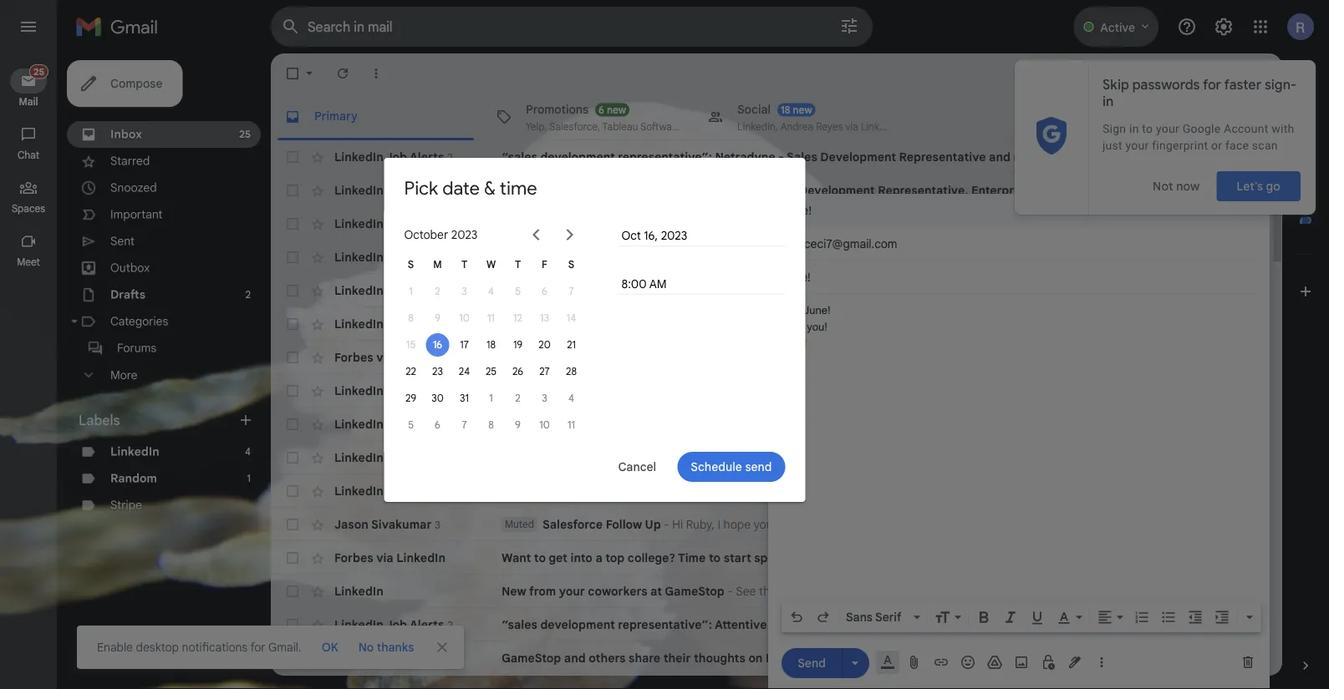 Task type: describe. For each thing, give the bounding box(es) containing it.
more right enterprise at the right top of page
[[1058, 183, 1087, 198]]

7 row from the top
[[271, 341, 1269, 375]]

cell for "sales development representative": enterpret - sr. sales development representative and more
[[1209, 483, 1269, 500]]

9 oct cell
[[424, 305, 451, 332]]

share for gamestop and others share their thoughts on linkedin - interested in the upcoming holiday titles… ͏ ͏ ͏ ͏ ͏ ͏ ͏ ͏ ͏ ͏ ͏ ͏ ͏ ͏ ͏ ͏ ͏ ͏ ͏ ͏ ͏ ͏ ͏ ͏ ͏ ͏ ͏ ͏ ͏ ͏ ͏ ͏ ͏ ͏ ͏ ͏ ͏ ͏ ͏ ͏ ͏ ͏ ͏ ͏ ͏ ͏ ͏ ͏ ͏ ͏ ͏ ͏ ͏ ͏ ͏ ͏ ͏ ͏ ͏ ͏ ͏ ͏ ͏ ͏ ͏ ͏ ͏ ͏ ͏ ͏ ͏ ͏ ͏ ͏ ͏ ͏ ͏ ͏ ͏
[[629, 283, 661, 298]]

1 "sales from the top
[[502, 150, 538, 164]]

linkedin job alerts for "sales development representative": payscale - sales development representative, mid market and more
[[334, 317, 444, 331]]

october 2023
[[404, 227, 478, 242]]

30
[[432, 393, 444, 405]]

payscale
[[715, 317, 766, 332]]

1 from from the left
[[529, 585, 556, 599]]

6 nov cell
[[424, 412, 451, 439]]

1 horizontal spatial 15
[[1246, 184, 1256, 197]]

10 oct cell
[[451, 305, 478, 332]]

thinking
[[502, 350, 551, 365]]

development up leah
[[812, 618, 888, 633]]

promotions
[[526, 102, 589, 117]]

right
[[1046, 518, 1071, 532]]

f
[[542, 259, 548, 271]]

4 row from the top
[[271, 241, 1269, 274]]

3 for 3 oct cell
[[462, 286, 467, 298]]

2 horizontal spatial 8
[[1250, 653, 1256, 665]]

brew
[[765, 384, 794, 398]]

2 inside 2 nov cell
[[515, 393, 521, 405]]

28
[[566, 366, 577, 378]]

11 for 11 oct cell
[[488, 312, 495, 325]]

sales right govly
[[760, 250, 790, 265]]

31
[[460, 393, 469, 405]]

refresh image
[[334, 65, 351, 82]]

interested
[[827, 283, 880, 298]]

main content containing promotions
[[271, 54, 1330, 690]]

schedule send button
[[678, 452, 786, 482]]

tips
[[774, 350, 796, 365]]

oct 8
[[1230, 653, 1256, 665]]

1 vertical spatial thoughts
[[726, 417, 777, 432]]

we
[[1188, 518, 1203, 532]]

see
[[736, 585, 756, 599]]

2 horizontal spatial your
[[956, 585, 980, 599]]

representative for oct 13
[[872, 250, 959, 265]]

sales down "sales development representative": netradyne - sales development representative and more -
[[766, 183, 796, 198]]

solution
[[1074, 518, 1116, 532]]

enable desktop notifications for gmail.
[[97, 641, 302, 655]]

0 horizontal spatial 4
[[245, 446, 251, 459]]

the left the last
[[1119, 518, 1137, 532]]

muted salesforce follow up - hi ruby, i hope you're doing well. maybe you were still researching the right solution the last time we connected. i thought th
[[505, 518, 1330, 532]]

that
[[888, 551, 912, 566]]

9 inside 9 oct cell
[[435, 312, 441, 325]]

linkedin job alerts 2 for 15
[[334, 183, 453, 198]]

cell for want to get into a top college? time to start spending more time on that essay
[[1209, 550, 1269, 567]]

5 row from the top
[[271, 274, 1286, 308]]

gamestop italia and others share their thoughts on linkedin
[[502, 417, 847, 432]]

outbox link
[[110, 261, 150, 276]]

tab list right oct 12
[[1283, 54, 1330, 630]]

8 oct cell
[[398, 305, 424, 332]]

1:00 pm
[[1218, 151, 1256, 163]]

sales inside "sales development representative": payscale - sales development representative, mid market and more link
[[778, 317, 808, 332]]

23
[[432, 366, 443, 378]]

oct inside mon, oct 9, 2023, 3:19 pm element
[[1230, 586, 1248, 598]]

10 for 10 nov cell
[[540, 419, 550, 432]]

13 row from the top
[[271, 542, 1269, 575]]

success
[[898, 350, 944, 365]]

1 vertical spatial their
[[695, 417, 723, 432]]

18 new
[[781, 104, 813, 116]]

9 nov cell
[[505, 412, 531, 439]]

recentemente
[[933, 417, 1007, 432]]

5 alerts from the top
[[410, 317, 444, 331]]

inbox
[[110, 127, 142, 142]]

5 for 5 oct cell
[[515, 286, 521, 298]]

researching
[[960, 518, 1023, 532]]

1 for 1 nov cell
[[489, 393, 493, 405]]

on down "sales development representative": morning brew - sales development representative and more
[[780, 417, 795, 432]]

14 row from the top
[[271, 575, 1269, 609]]

3 oct cell
[[451, 278, 478, 305]]

compose button
[[67, 60, 183, 107]]

24
[[459, 366, 470, 378]]

29 oct cell
[[398, 385, 424, 412]]

notifications
[[182, 641, 248, 655]]

3 row from the top
[[271, 207, 1269, 241]]

1 vertical spatial you
[[888, 518, 907, 532]]

representative for oct 14
[[891, 217, 978, 231]]

6 development from the top
[[541, 384, 615, 398]]

1 t column header from the left
[[451, 252, 478, 278]]

13 inside cell
[[540, 312, 549, 325]]

day,
[[621, 451, 646, 465]]

were
[[910, 518, 936, 532]]

start
[[724, 551, 752, 566]]

pick date & time dialog
[[384, 158, 806, 503]]

"sales development representative": morning brew - sales development representative and more
[[502, 384, 1061, 398]]

4 representative": from the top
[[618, 250, 712, 265]]

0 vertical spatial you
[[849, 350, 870, 365]]

random
[[110, 472, 157, 486]]

1 nov cell
[[478, 385, 505, 412]]

more right market
[[1075, 317, 1104, 332]]

oct 9 for "sales development representative": attentive - sales development representative and more -
[[1230, 619, 1256, 632]]

m
[[433, 259, 442, 271]]

7 for 7 oct cell
[[569, 286, 574, 298]]

representative": inside "sales development representative": payscale - sales development representative, mid market and more link
[[618, 317, 712, 332]]

development down find
[[839, 384, 915, 398]]

attentive for oct 14
[[715, 217, 767, 231]]

2 nov cell
[[505, 385, 531, 412]]

the left upcoming
[[896, 283, 913, 298]]

snoozed link
[[110, 181, 157, 195]]

market
[[1008, 317, 1048, 332]]

representative for 1:00 pm
[[899, 150, 986, 164]]

muted
[[505, 519, 534, 531]]

6 for 6 nov cell
[[435, 419, 441, 432]]

settings image
[[1214, 17, 1234, 37]]

"sales development representative": netradyne - sales development representative and more -
[[502, 150, 1054, 164]]

representative up recentemente
[[918, 384, 1005, 398]]

send
[[745, 460, 772, 475]]

cell for thinking of a career change in your 30s? these tips will help you find success
[[1209, 350, 1269, 366]]

cell for "sales development representative": morning brew - sales development representative and more
[[1209, 383, 1269, 400]]

1 linkedin job alerts 2 from the top
[[334, 149, 453, 164]]

3 inside jason sivakumar 3
[[435, 519, 441, 532]]

4 "sales from the top
[[502, 250, 538, 265]]

1 job from the top
[[386, 149, 407, 164]]

thoughts for interested in the upcoming holiday titles… ͏ ͏ ͏ ͏ ͏ ͏ ͏ ͏ ͏ ͏ ͏ ͏ ͏ ͏ ͏ ͏ ͏ ͏ ͏ ͏ ͏ ͏ ͏ ͏ ͏ ͏ ͏ ͏ ͏ ͏ ͏ ͏ ͏ ͏ ͏ ͏ ͏ ͏ ͏ ͏ ͏ ͏ ͏ ͏ ͏ ͏ ͏ ͏ ͏ ͏ ͏ ͏ ͏ ͏ ͏ ͏ ͏ ͏ ͏ ͏ ͏ ͏ ͏ ͏ ͏ ͏ ͏ ͏ ͏ ͏ ͏ ͏ ͏ ͏ ͏ ͏ ͏ ͏ ͏
[[694, 283, 746, 298]]

cancel
[[618, 460, 657, 475]]

3 job from the top
[[386, 216, 407, 231]]

spaces heading
[[0, 202, 57, 216]]

"sales development representative": motive - sales development representative, enterprise and more -
[[502, 183, 1099, 198]]

8 alerts from the top
[[410, 618, 444, 632]]

2 development from the top
[[541, 183, 615, 198]]

forbes for want to get into a top college? time to start spending more time on that essay
[[334, 551, 373, 566]]

11 row from the top
[[271, 475, 1269, 508]]

the left "right"
[[1026, 518, 1043, 532]]

« button
[[528, 227, 545, 243]]

gamestop for gamestop and others share their thoughts on linkedin - interested in the upcoming holiday titles… ͏ ͏ ͏ ͏ ͏ ͏ ͏ ͏ ͏ ͏ ͏ ͏ ͏ ͏ ͏ ͏ ͏ ͏ ͏ ͏ ͏ ͏ ͏ ͏ ͏ ͏ ͏ ͏ ͏ ͏ ͏ ͏ ͏ ͏ ͏ ͏ ͏ ͏ ͏ ͏ ͏ ͏ ͏ ͏ ͏ ͏ ͏ ͏ ͏ ͏ ͏ ͏ ͏ ͏ ͏ ͏ ͏ ͏ ͏ ͏ ͏ ͏ ͏ ͏ ͏ ͏ ͏ ͏ ͏ ͏ ͏ ͏ ͏ ͏ ͏ ͏ ͏ ͏ ͏
[[502, 283, 561, 298]]

12 oct cell
[[505, 305, 531, 332]]

8 job from the top
[[386, 618, 407, 632]]

schedule
[[691, 460, 742, 475]]

"sales inside "sales development representative": payscale - sales development representative, mid market and more link
[[502, 317, 538, 332]]

more up "our…"
[[1005, 618, 1034, 633]]

m column header
[[424, 252, 451, 278]]

1 vertical spatial in
[[664, 350, 675, 365]]

categories link
[[110, 314, 168, 329]]

24 oct cell
[[451, 359, 478, 385]]

8 row from the top
[[271, 375, 1269, 408]]

25 oct cell
[[478, 359, 505, 385]]

social
[[738, 102, 771, 117]]

advanced search options image
[[833, 9, 866, 43]]

others for gamestop and others share their thoughts on linkedin - meet leah patsy, regional director of our… ͏ ͏ ͏ ͏ ͏ ͏ ͏ ͏ ͏ ͏ ͏ ͏ ͏ ͏ ͏ ͏ ͏ ͏ ͏ ͏ ͏ ͏ ͏ ͏ ͏ ͏ ͏ ͏ ͏ ͏ ͏ ͏ ͏ ͏ ͏ ͏ ͏ ͏ ͏ ͏ ͏ ͏ ͏ ͏ ͏ ͏ ͏ ͏ ͏ ͏ ͏ ͏ ͏ ͏ ͏ ͏ ͏ ͏ ͏ ͏ ͏ ͏ ͏ ͏ ͏ ͏ ͏ ͏ ͏ ͏ ͏ ͏ ͏ ͏ ͏ ͏ ͏ ͏ ͏
[[589, 651, 626, 666]]

»
[[566, 228, 574, 242]]

find
[[873, 350, 895, 365]]

sent
[[110, 234, 135, 249]]

sales down latest
[[778, 618, 809, 633]]

w column header
[[478, 252, 505, 278]]

primary
[[314, 109, 358, 124]]

want to get into a top college? time to start spending more time on that essay link
[[502, 550, 1177, 567]]

on up payscale
[[749, 283, 763, 298]]

up
[[645, 518, 661, 532]]

last
[[1140, 518, 1159, 532]]

10 nov cell
[[531, 412, 558, 439]]

starred link
[[110, 154, 150, 168]]

enterpret
[[715, 484, 769, 499]]

2 representative": from the top
[[618, 183, 712, 198]]

6 for 6 oct "cell"
[[542, 286, 548, 298]]

their for meet
[[664, 651, 691, 666]]

1 linkedin job alerts from the top
[[334, 250, 444, 264]]

maybe
[[849, 518, 885, 532]]

13 inside row
[[1246, 251, 1256, 264]]

on left track
[[713, 451, 727, 465]]

chat heading
[[0, 149, 57, 162]]

23 oct cell
[[424, 359, 451, 385]]

1 vertical spatial others
[[621, 417, 657, 432]]

social, 18 new messages, tab
[[694, 94, 905, 140]]

21 oct cell
[[558, 332, 585, 359]]

you're
[[754, 518, 787, 532]]

8 for '8 oct' cell
[[408, 312, 414, 325]]

development down 'interested'
[[811, 317, 887, 332]]

26
[[513, 366, 524, 378]]

sales inside the "sales development representative": morning brew - sales development representative and more link
[[805, 384, 836, 398]]

date
[[443, 176, 480, 200]]

forbes via linkedin for thinking of a career change in your 30s? these tips will help you find success
[[334, 350, 446, 365]]

linkedin job alerts 2 for 9
[[334, 618, 453, 632]]

mon, oct 9, 2023, 3:19 pm element
[[1230, 584, 1256, 600]]

new for promotions
[[607, 104, 626, 116]]

1 vertical spatial time
[[1162, 518, 1185, 532]]

italia
[[564, 417, 593, 432]]

20
[[539, 339, 551, 352]]

well.
[[822, 518, 846, 532]]

oct 13
[[1226, 251, 1256, 264]]

navigation containing mail
[[0, 54, 59, 690]]

on down see
[[749, 651, 763, 666]]

1 for 1 oct cell on the top of page
[[409, 286, 413, 298]]

4 alerts from the top
[[410, 250, 444, 264]]

others for gamestop and others share their thoughts on linkedin - interested in the upcoming holiday titles… ͏ ͏ ͏ ͏ ͏ ͏ ͏ ͏ ͏ ͏ ͏ ͏ ͏ ͏ ͏ ͏ ͏ ͏ ͏ ͏ ͏ ͏ ͏ ͏ ͏ ͏ ͏ ͏ ͏ ͏ ͏ ͏ ͏ ͏ ͏ ͏ ͏ ͏ ͏ ͏ ͏ ͏ ͏ ͏ ͏ ͏ ͏ ͏ ͏ ͏ ͏ ͏ ͏ ͏ ͏ ͏ ͏ ͏ ͏ ͏ ͏ ͏ ͏ ͏ ͏ ͏ ͏ ͏ ͏ ͏ ͏ ͏ ͏ ͏ ͏ ͏ ͏ ͏ ͏
[[589, 283, 626, 298]]

jason sivakumar 3
[[334, 517, 441, 532]]

0 horizontal spatial your
[[559, 585, 585, 599]]

titles…
[[1014, 283, 1049, 298]]

sales inside "sales development representative": enterpret - sr. sales development representative and more link
[[798, 484, 829, 499]]

motive
[[715, 183, 755, 198]]

26 oct cell
[[505, 359, 531, 385]]

w
[[487, 259, 496, 271]]

2 coworkers from the left
[[983, 585, 1038, 599]]

more down enterprise at the right top of page
[[1005, 217, 1034, 231]]

spaces
[[12, 203, 45, 215]]

ha
[[917, 417, 930, 432]]

"sales inside the "sales development representative": morning brew - sales development representative and more link
[[502, 384, 538, 398]]

1 vertical spatial via
[[421, 451, 438, 465]]

chat
[[18, 149, 39, 162]]

25 inside the 25 oct cell
[[486, 366, 497, 378]]

snoozed
[[110, 181, 157, 195]]

the right see
[[759, 585, 777, 599]]

retire
[[778, 451, 809, 465]]

share for gamestop and others share their thoughts on linkedin - meet leah patsy, regional director of our… ͏ ͏ ͏ ͏ ͏ ͏ ͏ ͏ ͏ ͏ ͏ ͏ ͏ ͏ ͏ ͏ ͏ ͏ ͏ ͏ ͏ ͏ ͏ ͏ ͏ ͏ ͏ ͏ ͏ ͏ ͏ ͏ ͏ ͏ ͏ ͏ ͏ ͏ ͏ ͏ ͏ ͏ ͏ ͏ ͏ ͏ ͏ ͏ ͏ ͏ ͏ ͏ ͏ ͏ ͏ ͏ ͏ ͏ ͏ ͏ ͏ ͏ ͏ ͏ ͏ ͏ ͏ ͏ ͏ ͏ ͏ ͏ ͏ ͏ ͏ ͏ ͏ ͏ ͏
[[629, 651, 661, 666]]

6 alerts from the top
[[410, 384, 444, 398]]

primary tab
[[271, 94, 481, 140]]

representative, for enterprise
[[878, 183, 969, 198]]

news
[[387, 451, 418, 465]]

1 horizontal spatial of
[[1015, 651, 1026, 666]]

more up pubblicato
[[1032, 384, 1061, 398]]

follow
[[606, 518, 642, 532]]

doing
[[790, 518, 819, 532]]

3 "sales from the top
[[502, 217, 538, 231]]

representative": inside the "sales development representative": morning brew - sales development representative and more link
[[618, 384, 712, 398]]

drafts link
[[110, 288, 146, 302]]

world
[[502, 451, 535, 465]]

31 oct cell
[[451, 385, 478, 412]]

15 inside cell
[[406, 339, 416, 352]]

track
[[730, 451, 760, 465]]

mental
[[538, 451, 577, 465]]

holiday
[[972, 283, 1011, 298]]

search in mail image
[[276, 12, 306, 42]]

4 nov cell
[[558, 385, 585, 412]]

2 alerts from the top
[[410, 183, 444, 198]]

3 representative": from the top
[[618, 217, 712, 231]]

these
[[736, 350, 771, 365]]

7 job from the top
[[386, 484, 407, 499]]

15 row from the top
[[271, 609, 1269, 642]]

oct 9 for new from your coworkers at gamestop - see the latest posts and milestones from your coworkers ͏ ͏ ͏ ͏ ͏ ͏ ͏ ͏ ͏ ͏ ͏ ͏ ͏ ͏ ͏ ͏ ͏ ͏ ͏ ͏ ͏ ͏ ͏ ͏ ͏ ͏ ͏ ͏ ͏ ͏ ͏ ͏ ͏ ͏ ͏ ͏ ͏ ͏ ͏ ͏ ͏ ͏ ͏ ͏ ͏ ͏ ͏ ͏ ͏ ͏ ͏ ͏ ͏ ͏ ͏ ͏ ͏ ͏ ͏ ͏ ͏ ͏ ͏ ͏ ͏ ͏ ͏ ͏ ͏ ͏ ͏ ͏ ͏
[[1230, 586, 1256, 598]]

t for first t column header from the right
[[515, 259, 521, 271]]

representative": inside "sales development representative": enterpret - sr. sales development representative and more link
[[618, 484, 712, 499]]

"sales development representative": enterpret - sr. sales development representative and more link
[[502, 483, 1177, 500]]

6 oct cell
[[531, 278, 558, 305]]

enterprise
[[972, 183, 1031, 198]]

promotions, 6 new messages, tab
[[482, 94, 693, 140]]

want
[[502, 551, 531, 566]]

1 vertical spatial share
[[660, 417, 692, 432]]

20 oct cell
[[531, 332, 558, 359]]

career
[[579, 350, 616, 365]]



Task type: vqa. For each thing, say whether or not it's contained in the screenshot.
Bubbles at the left bottom of page
no



Task type: locate. For each thing, give the bounding box(es) containing it.
18 up the 25 oct cell
[[487, 339, 496, 352]]

"sales development representative": enterpret - sr. sales development representative and more
[[502, 484, 1054, 499]]

grid containing s
[[398, 252, 585, 439]]

14 inside 14 oct cell
[[567, 312, 576, 325]]

0 horizontal spatial 13
[[540, 312, 549, 325]]

pick
[[404, 176, 438, 200]]

at
[[651, 585, 662, 599]]

2 forbes via linkedin from the top
[[334, 551, 446, 566]]

2 s column header from the left
[[558, 252, 585, 278]]

1 horizontal spatial 11
[[568, 419, 575, 432]]

representative": up up
[[618, 484, 712, 499]]

labels
[[79, 412, 120, 429]]

"sales development representative": attentive - sales development representative and more -
[[502, 217, 1046, 231], [502, 618, 1046, 633]]

via for thinking
[[376, 350, 394, 365]]

10 right 9 oct cell
[[459, 312, 470, 325]]

13 down 6 oct "cell"
[[540, 312, 549, 325]]

6 representative": from the top
[[618, 384, 712, 398]]

leah
[[857, 651, 883, 666]]

0 vertical spatial time
[[500, 176, 537, 200]]

time right & on the top of the page
[[500, 176, 537, 200]]

0 horizontal spatial t column header
[[451, 252, 478, 278]]

14
[[1245, 218, 1256, 230], [567, 312, 576, 325]]

development down the » button
[[541, 250, 615, 265]]

1 attentive from the top
[[715, 217, 767, 231]]

pick date & time
[[404, 176, 537, 200]]

representative for oct 9
[[891, 618, 978, 633]]

1 vertical spatial meet
[[827, 651, 854, 666]]

1 vertical spatial of
[[1015, 651, 1026, 666]]

8 right 7 nov cell
[[489, 419, 494, 432]]

oct
[[1225, 184, 1243, 197], [1225, 218, 1243, 230], [1226, 251, 1243, 264], [1225, 285, 1243, 297], [1230, 586, 1248, 598], [1230, 619, 1248, 632], [1230, 653, 1248, 665]]

share up change
[[629, 283, 661, 298]]

2 oct cell
[[424, 278, 451, 305]]

1 vertical spatial 12
[[513, 312, 523, 325]]

time inside want to get into a top college? time to start spending more time on that essay link
[[842, 551, 868, 566]]

11 down '4 oct' cell
[[488, 312, 495, 325]]

-
[[779, 150, 784, 164], [1046, 150, 1051, 164], [758, 183, 763, 198], [1090, 183, 1096, 198], [770, 217, 776, 231], [1037, 217, 1043, 231], [751, 250, 757, 265], [1054, 250, 1060, 265], [818, 283, 824, 298], [769, 317, 775, 332], [797, 384, 803, 398], [772, 484, 778, 499], [664, 518, 670, 532], [728, 585, 733, 599], [770, 618, 776, 633], [1037, 618, 1043, 633], [818, 651, 824, 666]]

gamestop and others share their thoughts on linkedin - interested in the upcoming holiday titles… ͏ ͏ ͏ ͏ ͏ ͏ ͏ ͏ ͏ ͏ ͏ ͏ ͏ ͏ ͏ ͏ ͏ ͏ ͏ ͏ ͏ ͏ ͏ ͏ ͏ ͏ ͏ ͏ ͏ ͏ ͏ ͏ ͏ ͏ ͏ ͏ ͏ ͏ ͏ ͏ ͏ ͏ ͏ ͏ ͏ ͏ ͏ ͏ ͏ ͏ ͏ ͏ ͏ ͏ ͏ ͏ ͏ ͏ ͏ ͏ ͏ ͏ ͏ ͏ ͏ ͏ ͏ ͏ ͏ ͏ ͏ ͏ ͏ ͏ ͏ ͏ ͏ ͏ ͏
[[502, 283, 1286, 298]]

forbes down jason
[[334, 551, 373, 566]]

«
[[533, 228, 540, 242]]

a
[[569, 350, 576, 365], [596, 551, 603, 566]]

via down jason sivakumar 3
[[376, 551, 394, 566]]

1 vertical spatial a
[[596, 551, 603, 566]]

gamestop for gamestop and others share their thoughts on linkedin - meet leah patsy, regional director of our… ͏ ͏ ͏ ͏ ͏ ͏ ͏ ͏ ͏ ͏ ͏ ͏ ͏ ͏ ͏ ͏ ͏ ͏ ͏ ͏ ͏ ͏ ͏ ͏ ͏ ͏ ͏ ͏ ͏ ͏ ͏ ͏ ͏ ͏ ͏ ͏ ͏ ͏ ͏ ͏ ͏ ͏ ͏ ͏ ͏ ͏ ͏ ͏ ͏ ͏ ͏ ͏ ͏ ͏ ͏ ͏ ͏ ͏ ͏ ͏ ͏ ͏ ͏ ͏ ͏ ͏ ͏ ͏ ͏ ͏ ͏ ͏ ͏ ͏ ͏ ͏ ͏ ͏ ͏
[[502, 651, 561, 666]]

1 vertical spatial 3
[[542, 393, 547, 405]]

new inside promotions, 6 new messages, tab
[[607, 104, 626, 116]]

"sales inside "sales development representative": enterpret - sr. sales development representative and more link
[[502, 484, 538, 499]]

6 down f column header
[[542, 286, 548, 298]]

the
[[896, 283, 913, 298], [1026, 518, 1043, 532], [1119, 518, 1137, 532], [759, 585, 777, 599]]

0 vertical spatial a
[[569, 350, 576, 365]]

29
[[405, 393, 417, 405]]

2 new from the left
[[793, 104, 813, 116]]

3 left '4 oct' cell
[[462, 286, 467, 298]]

4 cell from the top
[[1209, 416, 1269, 433]]

12 down oct 13
[[1246, 285, 1256, 297]]

12 inside cell
[[513, 312, 523, 325]]

1 horizontal spatial a
[[596, 551, 603, 566]]

19
[[513, 339, 523, 352]]

0 vertical spatial 3
[[462, 286, 467, 298]]

16 oct cell
[[424, 332, 451, 359]]

0 horizontal spatial 14
[[567, 312, 576, 325]]

time
[[500, 176, 537, 200], [1162, 518, 1185, 532], [842, 551, 868, 566]]

gamestop for gamestop italia and others share their thoughts on linkedin
[[502, 417, 561, 432]]

t for first t column header from left
[[461, 259, 468, 271]]

2 inside 2 oct cell
[[435, 286, 440, 298]]

6 row from the top
[[271, 308, 1269, 341]]

2 t from the left
[[515, 259, 521, 271]]

main content
[[271, 54, 1330, 690]]

representative up still
[[910, 484, 997, 499]]

1 horizontal spatial 6
[[542, 286, 548, 298]]

s column header
[[398, 252, 424, 278], [558, 252, 585, 278]]

5 cell from the top
[[1209, 450, 1269, 467]]

1 vertical spatial 15
[[406, 339, 416, 352]]

22
[[406, 366, 416, 378]]

coworkers left at
[[588, 585, 648, 599]]

meet inside meet heading
[[17, 256, 40, 269]]

thoughts down see
[[694, 651, 746, 666]]

0 vertical spatial 12
[[1246, 285, 1256, 297]]

1 vertical spatial 1
[[489, 393, 493, 405]]

1 horizontal spatial to
[[709, 551, 721, 566]]

2 attentive from the top
[[715, 618, 767, 633]]

1 vertical spatial oct 9
[[1230, 619, 1256, 632]]

6 "sales from the top
[[502, 384, 538, 398]]

1 oct 9 from the top
[[1230, 586, 1256, 598]]

0 vertical spatial 6
[[599, 104, 605, 116]]

f column header
[[531, 252, 558, 278]]

6 job from the top
[[386, 384, 407, 398]]

representative, left enterprise at the right top of page
[[878, 183, 969, 198]]

0 horizontal spatial i
[[718, 518, 721, 532]]

0 vertical spatial in
[[883, 283, 893, 298]]

2 from from the left
[[928, 585, 953, 599]]

6 cell from the top
[[1209, 483, 1269, 500]]

2 horizontal spatial 1
[[489, 393, 493, 405]]

0 horizontal spatial coworkers
[[588, 585, 648, 599]]

1 horizontal spatial i
[[1269, 518, 1272, 532]]

1 "sales development representative": attentive - sales development representative and more - from the top
[[502, 217, 1046, 231]]

representative up (sdr)
[[891, 217, 978, 231]]

1 vertical spatial representative,
[[890, 317, 980, 332]]

tab list up "sales development representative": netradyne - sales development representative and more -
[[271, 94, 1283, 140]]

27 oct cell
[[531, 359, 558, 385]]

6 inside cell
[[435, 419, 441, 432]]

7
[[569, 286, 574, 298], [462, 419, 467, 432]]

cell for "sales development representative": payscale - sales development representative, mid market and more
[[1209, 316, 1269, 333]]

1 development from the top
[[541, 150, 615, 164]]

4 development from the top
[[541, 250, 615, 265]]

7 development from the top
[[541, 484, 615, 499]]

representative": down at
[[618, 618, 712, 633]]

5 inside cell
[[408, 419, 414, 432]]

new
[[607, 104, 626, 116], [793, 104, 813, 116]]

4 linkedin job alerts from the top
[[334, 484, 444, 499]]

1 t from the left
[[461, 259, 468, 271]]

1 s from the left
[[408, 259, 414, 271]]

linkedin job alerts up '15 oct' cell
[[334, 317, 444, 331]]

coworkers
[[588, 585, 648, 599], [983, 585, 1038, 599]]

sales down "sales development representative": motive - sales development representative, enterprise and more -
[[778, 217, 809, 231]]

8 "sales from the top
[[502, 618, 538, 633]]

in right 'interested'
[[883, 283, 893, 298]]

development up 'interested'
[[793, 250, 869, 265]]

1 forbes from the top
[[334, 350, 373, 365]]

12
[[1246, 285, 1256, 297], [513, 312, 523, 325]]

4 linkedin job alerts 2 from the top
[[334, 618, 453, 632]]

0 horizontal spatial a
[[569, 350, 576, 365]]

1 vertical spatial "sales development representative": attentive - sales development representative and more -
[[502, 618, 1046, 633]]

18 for 18 new
[[781, 104, 791, 116]]

1 horizontal spatial 13
[[1246, 251, 1256, 264]]

5 nov cell
[[398, 412, 424, 439]]

attentive
[[715, 217, 767, 231], [715, 618, 767, 633]]

"sales development representative": attentive - sales development representative and more - for oct 14
[[502, 217, 1046, 231]]

8 for 8 nov cell
[[489, 419, 494, 432]]

1 i from the left
[[718, 518, 721, 532]]

30 oct cell
[[424, 385, 451, 412]]

0 horizontal spatial 25
[[239, 128, 251, 141]]

0 vertical spatial 11
[[488, 312, 495, 325]]

5 "sales from the top
[[502, 317, 538, 332]]

salesforce
[[543, 518, 603, 532]]

"sales development representative": payscale - sales development representative, mid market and more link
[[502, 316, 1177, 333]]

more up titles…
[[1022, 250, 1051, 265]]

s column header right f
[[558, 252, 585, 278]]

tab list
[[1283, 54, 1330, 630], [271, 94, 1283, 140]]

1 horizontal spatial 5
[[515, 286, 521, 298]]

17 row from the top
[[271, 676, 1269, 690]]

gamestop down f
[[502, 283, 561, 298]]

2 oct 9 from the top
[[1230, 619, 1256, 632]]

0 vertical spatial 10
[[459, 312, 470, 325]]

1 horizontal spatial 8
[[489, 419, 494, 432]]

s column header left m
[[398, 252, 424, 278]]

0 horizontal spatial t
[[461, 259, 468, 271]]

linkedin job alerts 2 for 14
[[334, 216, 453, 231]]

0 vertical spatial "sales development representative": attentive - sales development representative and more -
[[502, 217, 1046, 231]]

9 inside mon, oct 9, 2023, 3:19 pm element
[[1250, 586, 1256, 598]]

1 vertical spatial 4
[[569, 393, 574, 405]]

s left m
[[408, 259, 414, 271]]

time inside pick date & time "dialog"
[[500, 176, 537, 200]]

5 oct cell
[[505, 278, 531, 305]]

1 s column header from the left
[[398, 252, 424, 278]]

govly
[[715, 250, 748, 265]]

their for interested
[[664, 283, 691, 298]]

5 left 6 oct "cell"
[[515, 286, 521, 298]]

18 inside cell
[[487, 339, 496, 352]]

time down maybe
[[842, 551, 868, 566]]

(sdr)
[[962, 250, 995, 265]]

more up "right"
[[1025, 484, 1054, 499]]

10 inside 10 nov cell
[[540, 419, 550, 432]]

representative": down date field
[[618, 250, 712, 265]]

8 representative": from the top
[[618, 618, 712, 633]]

from
[[529, 585, 556, 599], [928, 585, 953, 599]]

via left "l."
[[421, 451, 438, 465]]

from right new
[[529, 585, 556, 599]]

14 right 13 oct cell
[[567, 312, 576, 325]]

3 cell from the top
[[1209, 383, 1269, 400]]

1 horizontal spatial 4
[[488, 286, 494, 298]]

1 representative": from the top
[[618, 150, 712, 164]]

28 oct cell
[[558, 359, 585, 385]]

18
[[781, 104, 791, 116], [487, 339, 496, 352]]

for
[[250, 641, 266, 655]]

6 right promotions
[[599, 104, 605, 116]]

new inside social, 18 new messages, tab
[[793, 104, 813, 116]]

sent link
[[110, 234, 135, 249]]

6 inside tab
[[599, 104, 605, 116]]

from down the essay
[[928, 585, 953, 599]]

0 vertical spatial 15
[[1246, 184, 1256, 197]]

linkedin job alerts for "sales development representative": morning brew - sales development representative and more
[[334, 384, 444, 398]]

7 cell from the top
[[1209, 517, 1269, 534]]

mid
[[983, 317, 1005, 332]]

2 row from the top
[[271, 174, 1269, 207]]

pick date & time heading
[[404, 176, 537, 200]]

15 up the 22
[[406, 339, 416, 352]]

new for social
[[793, 104, 813, 116]]

october 2023 row
[[398, 218, 585, 252]]

meet left leah
[[827, 651, 854, 666]]

7 nov cell
[[451, 412, 478, 439]]

9 inside the 9 nov cell
[[515, 419, 521, 432]]

0 vertical spatial oct 9
[[1230, 586, 1256, 598]]

top up "sales development representative": enterpret - sr. sales development representative and more link
[[869, 451, 888, 465]]

to right track
[[763, 451, 775, 465]]

linkedin job alerts
[[334, 250, 444, 264], [334, 317, 444, 331], [334, 384, 444, 398], [334, 484, 444, 499]]

help
[[821, 350, 846, 365]]

3 right sivakumar on the bottom
[[435, 519, 441, 532]]

sales up "sales development representative": motive - sales development representative, enterprise and more -
[[787, 150, 818, 164]]

22 oct cell
[[398, 359, 424, 385]]

oct 12
[[1225, 285, 1256, 297]]

1 new from the left
[[607, 104, 626, 116]]

8 development from the top
[[541, 618, 615, 633]]

development up salesforce
[[541, 484, 615, 499]]

7 left 8 nov cell
[[462, 419, 467, 432]]

millennials
[[649, 451, 710, 465]]

row containing linkedin news via l.
[[271, 442, 1269, 475]]

0 vertical spatial forbes
[[334, 350, 373, 365]]

thought
[[1275, 518, 1317, 532]]

2 "sales development representative": attentive - sales development representative and more - from the top
[[502, 618, 1046, 633]]

0 horizontal spatial top
[[606, 551, 625, 566]]

0 vertical spatial via
[[376, 350, 394, 365]]

development down "sales development representative": netradyne - sales development representative and more -
[[799, 183, 875, 198]]

"sales development representative": attentive - sales development representative and more - down latest
[[502, 618, 1046, 633]]

0 vertical spatial 18
[[781, 104, 791, 116]]

1 horizontal spatial 1
[[409, 286, 413, 298]]

4 inside cell
[[488, 286, 494, 298]]

mail, 25 unread messages image
[[28, 69, 47, 84]]

1 horizontal spatial time
[[842, 551, 868, 566]]

i left the hope
[[718, 518, 721, 532]]

16 row from the top
[[271, 642, 1291, 676]]

development up 21 oct cell
[[541, 317, 615, 332]]

Search in mail search field
[[271, 7, 873, 47]]

via for want
[[376, 551, 394, 566]]

9 row from the top
[[271, 408, 1323, 442]]

7 representative": from the top
[[618, 484, 712, 499]]

on left that
[[871, 551, 885, 566]]

Time field
[[620, 275, 784, 294]]

director
[[969, 651, 1012, 666]]

8 nov cell
[[478, 412, 505, 439]]

1 forbes via linkedin from the top
[[334, 350, 446, 365]]

grid
[[398, 252, 585, 439]]

2 i from the left
[[1269, 518, 1272, 532]]

important
[[110, 207, 163, 222]]

sr.
[[781, 484, 795, 499]]

2 horizontal spatial 3
[[542, 393, 547, 405]]

4 for '4 oct' cell
[[488, 286, 494, 298]]

5 development from the top
[[541, 317, 615, 332]]

0 vertical spatial their
[[664, 283, 691, 298]]

sales down will
[[805, 384, 836, 398]]

t column header left w
[[451, 252, 478, 278]]

new right promotions
[[607, 104, 626, 116]]

7 "sales from the top
[[502, 484, 538, 499]]

2 vertical spatial their
[[664, 651, 691, 666]]

representative": up gamestop italia and others share their thoughts on linkedin
[[618, 384, 712, 398]]

thinking of a career change in your 30s? these tips will help you find success
[[502, 350, 944, 365]]

1 vertical spatial 6
[[542, 286, 548, 298]]

0 vertical spatial 25
[[239, 128, 251, 141]]

0 horizontal spatial 12
[[513, 312, 523, 325]]

"sales development representative": govly - sales development representative (sdr) and more -
[[502, 250, 1063, 265]]

navigation
[[0, 54, 59, 690]]

15 oct cell
[[398, 332, 424, 359]]

representative, for mid
[[890, 317, 980, 332]]

health
[[580, 451, 618, 465]]

10 row from the top
[[271, 442, 1269, 475]]

thoughts
[[694, 283, 746, 298], [726, 417, 777, 432], [694, 651, 746, 666]]

cell
[[1209, 316, 1269, 333], [1209, 350, 1269, 366], [1209, 383, 1269, 400], [1209, 416, 1269, 433], [1209, 450, 1269, 467], [1209, 483, 1269, 500], [1209, 517, 1269, 534], [1209, 550, 1269, 567]]

stripe link
[[110, 498, 142, 513]]

t column header left f
[[505, 252, 531, 278]]

6 down the 30
[[435, 419, 441, 432]]

0 vertical spatial top
[[869, 451, 888, 465]]

0 vertical spatial 5
[[515, 286, 521, 298]]

1 horizontal spatial coworkers
[[983, 585, 1038, 599]]

3 for '3 nov' cell
[[542, 393, 547, 405]]

5 job from the top
[[386, 317, 407, 331]]

0 horizontal spatial 3
[[435, 519, 441, 532]]

1 vertical spatial top
[[606, 551, 625, 566]]

forbes via linkedin for want to get into a top college? time to start spending more time on that essay
[[334, 551, 446, 566]]

2 linkedin job alerts 2 from the top
[[334, 183, 453, 198]]

4 job from the top
[[386, 250, 407, 264]]

3 development from the top
[[541, 217, 615, 231]]

forbes via linkedin down jason sivakumar 3
[[334, 551, 446, 566]]

cell for world mental health day, millennials on track to retire and more top conversations
[[1209, 450, 1269, 467]]

hope
[[724, 518, 751, 532]]

5 inside cell
[[515, 286, 521, 298]]

more
[[110, 368, 138, 383]]

essay
[[915, 551, 948, 566]]

1 alerts from the top
[[410, 149, 444, 164]]

0 vertical spatial of
[[554, 350, 566, 365]]

0 horizontal spatial 1
[[247, 473, 251, 485]]

desktop
[[136, 641, 179, 655]]

development up "sales development representative": motive - sales development representative, enterprise and more -
[[821, 150, 896, 164]]

mail heading
[[0, 95, 57, 109]]

4 oct cell
[[478, 278, 505, 305]]

in right change
[[664, 350, 675, 365]]

more up enterprise at the right top of page
[[1014, 150, 1043, 164]]

representative, down upcoming
[[890, 317, 980, 332]]

schedule send
[[691, 460, 772, 475]]

drafts
[[110, 288, 146, 302]]

11 nov cell
[[558, 412, 585, 439]]

1 horizontal spatial 12
[[1246, 285, 1256, 297]]

development down "sales development representative": motive - sales development representative, enterprise and more -
[[812, 217, 888, 231]]

forbes for thinking of a career change in your 30s? these tips will help you find success
[[334, 350, 373, 365]]

morning
[[715, 384, 762, 398]]

7 alerts from the top
[[410, 484, 444, 499]]

more up posts
[[810, 551, 839, 566]]

12 row from the top
[[271, 508, 1330, 542]]

"sales development representative": morning brew - sales development representative and more link
[[502, 383, 1177, 400]]

a up 28
[[569, 350, 576, 365]]

11 for 11 nov cell
[[568, 419, 575, 432]]

you left were
[[888, 518, 907, 532]]

gamestop down '3 nov' cell
[[502, 417, 561, 432]]

thoughts for meet leah patsy, regional director of our… ͏ ͏ ͏ ͏ ͏ ͏ ͏ ͏ ͏ ͏ ͏ ͏ ͏ ͏ ͏ ͏ ͏ ͏ ͏ ͏ ͏ ͏ ͏ ͏ ͏ ͏ ͏ ͏ ͏ ͏ ͏ ͏ ͏ ͏ ͏ ͏ ͏ ͏ ͏ ͏ ͏ ͏ ͏ ͏ ͏ ͏ ͏ ͏ ͏ ͏ ͏ ͏ ͏ ͏ ͏ ͏ ͏ ͏ ͏ ͏ ͏ ͏ ͏ ͏ ͏ ͏ ͏ ͏ ͏ ͏ ͏ ͏ ͏ ͏ ͏ ͏ ͏ ͏ ͏
[[694, 651, 746, 666]]

0 horizontal spatial to
[[534, 551, 546, 566]]

1 horizontal spatial your
[[678, 350, 704, 365]]

gamestop left ha on the right of the page
[[858, 417, 914, 432]]

of inside "thinking of a career change in your 30s? these tips will help you find success" link
[[554, 350, 566, 365]]

oct 9 down mon, oct 9, 2023, 3:19 pm element
[[1230, 619, 1256, 632]]

4 inside cell
[[569, 393, 574, 405]]

world mental health day, millennials on track to retire and more top conversations link
[[502, 450, 1177, 467]]

time left we
[[1162, 518, 1185, 532]]

1 horizontal spatial new
[[793, 104, 813, 116]]

2 "sales from the top
[[502, 183, 538, 198]]

1 coworkers from the left
[[588, 585, 648, 599]]

8 down mon, oct 9, 2023, 3:19 pm element
[[1250, 653, 1256, 665]]

1 horizontal spatial from
[[928, 585, 953, 599]]

5
[[515, 286, 521, 298], [408, 419, 414, 432]]

0 vertical spatial 13
[[1246, 251, 1256, 264]]

random link
[[110, 472, 157, 486]]

oct 14
[[1225, 218, 1256, 230]]

4 for the 4 nov cell
[[569, 393, 574, 405]]

3 linkedin job alerts from the top
[[334, 384, 444, 398]]

12 left 13 oct cell
[[513, 312, 523, 325]]

gamestop
[[502, 283, 561, 298], [502, 417, 561, 432], [858, 417, 914, 432], [665, 585, 725, 599], [502, 651, 561, 666]]

18 inside tab
[[781, 104, 791, 116]]

development down into
[[541, 618, 615, 633]]

3 alerts from the top
[[410, 216, 444, 231]]

our…
[[1029, 651, 1054, 666]]

main menu image
[[18, 17, 38, 37]]

meet heading
[[0, 256, 57, 269]]

5 representative": from the top
[[618, 317, 712, 332]]

2 vertical spatial 6
[[435, 419, 441, 432]]

19 oct cell
[[505, 332, 531, 359]]

0 vertical spatial 4
[[488, 286, 494, 298]]

1 horizontal spatial 7
[[569, 286, 574, 298]]

2 vertical spatial share
[[629, 651, 661, 666]]

2 cell from the top
[[1209, 350, 1269, 366]]

th
[[1320, 518, 1330, 532]]

forbes left '15 oct' cell
[[334, 350, 373, 365]]

representative": up date field
[[618, 183, 712, 198]]

13 oct cell
[[531, 305, 558, 332]]

2 horizontal spatial to
[[763, 451, 775, 465]]

8 cell from the top
[[1209, 550, 1269, 567]]

gamestop for gamestop ha recentemente pubblicato i… ͏ ͏ ͏ ͏ ͏ ͏ ͏ ͏ ͏ ͏ ͏ ͏ ͏ ͏ ͏ ͏ ͏ ͏ ͏ ͏ ͏ ͏ ͏ ͏ ͏ ͏ ͏ ͏ ͏ ͏ ͏ ͏ ͏ ͏ ͏ ͏ ͏ ͏ ͏ ͏ ͏ ͏ ͏ ͏ ͏ ͏ ͏ ͏ ͏ ͏ ͏ ͏ ͏ ͏ ͏ ͏ ͏ ͏ ͏ ͏ ͏ ͏ ͏ ͏ ͏ ͏ ͏ ͏ ͏ ͏ ͏ ͏ ͏ ͏ ͏ ͏ ͏ ͏ ͏ ͏ ͏
[[858, 417, 914, 432]]

1 horizontal spatial top
[[869, 451, 888, 465]]

3 right 2 nov cell
[[542, 393, 547, 405]]

row
[[271, 140, 1269, 174], [271, 174, 1269, 207], [271, 207, 1269, 241], [271, 241, 1269, 274], [271, 274, 1286, 308], [271, 308, 1269, 341], [271, 341, 1269, 375], [271, 375, 1269, 408], [271, 408, 1323, 442], [271, 442, 1269, 475], [271, 475, 1269, 508], [271, 508, 1330, 542], [271, 542, 1269, 575], [271, 575, 1269, 609], [271, 609, 1269, 642], [271, 642, 1291, 676], [271, 676, 1269, 690]]

10 inside 10 oct cell
[[459, 312, 470, 325]]

1 horizontal spatial 10
[[540, 419, 550, 432]]

0 horizontal spatial 15
[[406, 339, 416, 352]]

18 oct cell
[[478, 332, 505, 359]]

1 cell from the top
[[1209, 316, 1269, 333]]

14 up oct 13
[[1245, 218, 1256, 230]]

3 nov cell
[[531, 385, 558, 412]]

development up maybe
[[832, 484, 907, 499]]

upcoming
[[916, 283, 969, 298]]

10 for 10 oct cell in the left top of the page
[[459, 312, 470, 325]]

1 vertical spatial 11
[[568, 419, 575, 432]]

0 horizontal spatial new
[[607, 104, 626, 116]]

14 oct cell
[[558, 305, 585, 332]]

3 linkedin job alerts 2 from the top
[[334, 216, 453, 231]]

1 vertical spatial forbes via linkedin
[[334, 551, 446, 566]]

1 oct cell
[[398, 278, 424, 305]]

of left "our…"
[[1015, 651, 1026, 666]]

1 vertical spatial 18
[[487, 339, 496, 352]]

0 horizontal spatial in
[[664, 350, 675, 365]]

1 horizontal spatial 18
[[781, 104, 791, 116]]

2 vertical spatial 8
[[1250, 653, 1256, 665]]

in
[[883, 283, 893, 298], [664, 350, 675, 365]]

grid inside pick date & time "dialog"
[[398, 252, 585, 439]]

1 vertical spatial 25
[[486, 366, 497, 378]]

0 vertical spatial share
[[629, 283, 661, 298]]

2 vertical spatial 4
[[245, 446, 251, 459]]

gamestop down time
[[665, 585, 725, 599]]

13 up oct 12
[[1246, 251, 1256, 264]]

7 oct cell
[[558, 278, 585, 305]]

linkedin job alerts down the 22
[[334, 384, 444, 398]]

10
[[459, 312, 470, 325], [540, 419, 550, 432]]

coworkers down researching
[[983, 585, 1038, 599]]

and
[[989, 150, 1011, 164], [1034, 183, 1055, 198], [981, 217, 1002, 231], [998, 250, 1019, 265], [564, 283, 586, 298], [1051, 317, 1072, 332], [1008, 384, 1029, 398], [596, 417, 618, 432], [812, 451, 834, 465], [1000, 484, 1022, 499], [845, 585, 865, 599], [981, 618, 1002, 633], [564, 651, 586, 666]]

2 vertical spatial 3
[[435, 519, 441, 532]]

0 vertical spatial forbes via linkedin
[[334, 350, 446, 365]]

5 down 29 at the bottom left of page
[[408, 419, 414, 432]]

more up "sales development representative": enterpret - sr. sales development representative and more link
[[837, 451, 866, 465]]

s up 7 oct cell
[[568, 259, 575, 271]]

7 for 7 nov cell
[[462, 419, 467, 432]]

linkedin news via l.
[[334, 451, 451, 465]]

1 horizontal spatial s column header
[[558, 252, 585, 278]]

18 for 18
[[487, 339, 496, 352]]

1 horizontal spatial t
[[515, 259, 521, 271]]

tab list containing promotions
[[271, 94, 1283, 140]]

1 horizontal spatial t column header
[[505, 252, 531, 278]]

toggle split pane mode image
[[1223, 65, 1239, 82]]

representative, inside "sales development representative": payscale - sales development representative, mid market and more link
[[890, 317, 980, 332]]

t column header
[[451, 252, 478, 278], [505, 252, 531, 278]]

connected.
[[1206, 518, 1266, 532]]

enable desktop notifications for gmail. alert
[[27, 38, 1303, 670]]

representative":
[[618, 150, 712, 164], [618, 183, 712, 198], [618, 217, 712, 231], [618, 250, 712, 265], [618, 317, 712, 332], [618, 384, 712, 398], [618, 484, 712, 499], [618, 618, 712, 633]]

will
[[799, 350, 818, 365]]

2 t column header from the left
[[505, 252, 531, 278]]

2 forbes from the top
[[334, 551, 373, 566]]

2 job from the top
[[386, 183, 407, 198]]

6 inside "cell"
[[542, 286, 548, 298]]

Date field
[[620, 227, 784, 245]]

0 vertical spatial attentive
[[715, 217, 767, 231]]

labels heading
[[79, 412, 237, 429]]

linkedin job alerts for "sales development representative": enterpret - sr. sales development representative and more
[[334, 484, 444, 499]]

17 oct cell
[[451, 332, 478, 359]]

1 horizontal spatial 14
[[1245, 218, 1256, 230]]

2 linkedin job alerts from the top
[[334, 317, 444, 331]]

1
[[409, 286, 413, 298], [489, 393, 493, 405], [247, 473, 251, 485]]

row containing jason sivakumar
[[271, 508, 1330, 542]]

11 oct cell
[[478, 305, 505, 332]]

1 vertical spatial 13
[[540, 312, 549, 325]]

0 vertical spatial 7
[[569, 286, 574, 298]]

1 row from the top
[[271, 140, 1269, 174]]

"sales development representative": attentive - sales development representative and more - for oct 9
[[502, 618, 1046, 633]]

t right w column header
[[515, 259, 521, 271]]

6 for 6 new
[[599, 104, 605, 116]]

5 for "5 nov" cell
[[408, 419, 414, 432]]

attentive for oct 9
[[715, 618, 767, 633]]

2 horizontal spatial 4
[[569, 393, 574, 405]]

2 s from the left
[[568, 259, 575, 271]]



